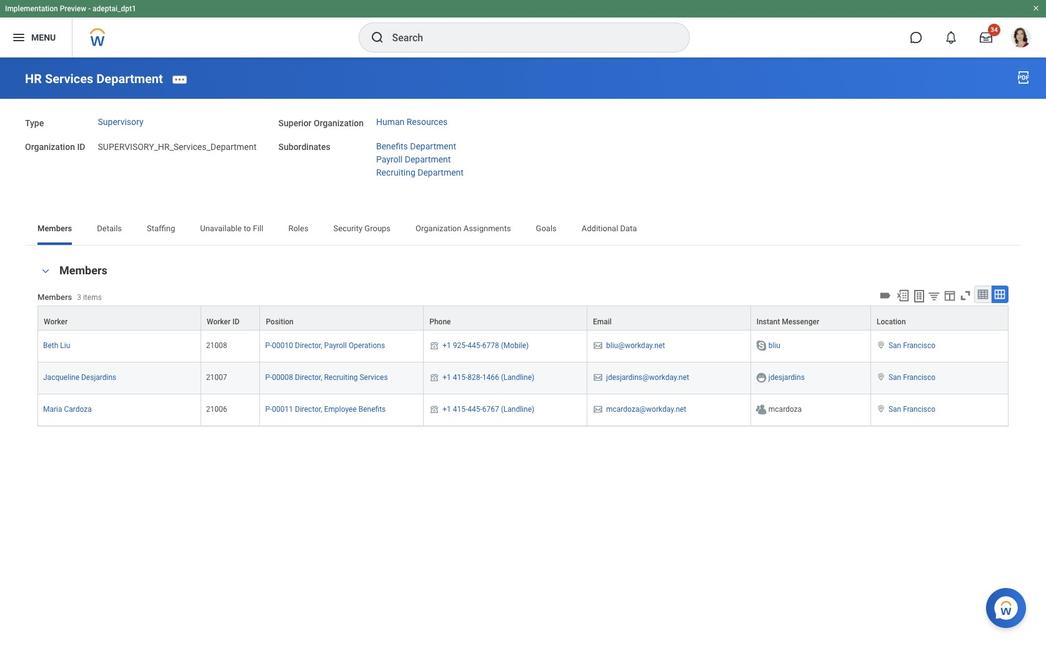 Task type: vqa. For each thing, say whether or not it's contained in the screenshot.
'MAIN CONTENT'
no



Task type: locate. For each thing, give the bounding box(es) containing it.
click to view/edit grid preferences image
[[943, 289, 957, 303]]

toolbar
[[877, 286, 1009, 305]]

organization id
[[25, 142, 85, 152]]

(landline) right 1466
[[501, 373, 535, 382]]

2 445- from the top
[[468, 405, 483, 414]]

menu
[[31, 32, 56, 42]]

worker up beth liu link
[[44, 317, 68, 326]]

1 phone image from the top
[[429, 340, 440, 350]]

2 director, from the top
[[295, 373, 322, 382]]

0 vertical spatial (landline)
[[501, 373, 535, 382]]

implementation
[[5, 4, 58, 13]]

implementation preview -   adeptai_dpt1
[[5, 4, 136, 13]]

bliu@workday.net link
[[607, 339, 665, 350]]

3 san francisco link from the top
[[889, 402, 936, 414]]

2 francisco from the top
[[904, 373, 936, 382]]

3 director, from the top
[[295, 405, 322, 414]]

1 location image from the top
[[877, 340, 887, 349]]

benefits department
[[376, 141, 456, 151]]

1 worker from the left
[[44, 317, 68, 326]]

members up chevron down icon
[[38, 224, 72, 234]]

(landline) right the 6767
[[501, 405, 535, 414]]

+1 for +1 925-445-6778 (mobile)
[[443, 341, 451, 350]]

row
[[38, 305, 1009, 330], [38, 330, 1009, 362], [38, 362, 1009, 394], [38, 394, 1009, 426]]

director, right 00011
[[295, 405, 322, 414]]

415-
[[453, 373, 468, 382], [453, 405, 468, 414]]

director, inside p-00011 director, employee benefits link
[[295, 405, 322, 414]]

phone image
[[429, 340, 440, 350], [429, 372, 440, 382]]

+1 for +1 415-828-1466 (landline)
[[443, 373, 451, 382]]

0 vertical spatial organization
[[314, 118, 364, 128]]

+1 right phone image
[[443, 405, 451, 414]]

row containing jacqueline desjardins
[[38, 362, 1009, 394]]

2 vertical spatial francisco
[[904, 405, 936, 414]]

1 vertical spatial p-
[[265, 373, 272, 382]]

san francisco link
[[889, 339, 936, 350], [889, 371, 936, 382], [889, 402, 936, 414]]

department down the payroll department link
[[418, 168, 464, 178]]

+1 925-445-6778 (mobile) link
[[443, 339, 529, 350]]

1 445- from the top
[[468, 341, 483, 350]]

worker id
[[207, 317, 240, 326]]

0 vertical spatial payroll
[[376, 154, 403, 164]]

1 vertical spatial services
[[360, 373, 388, 382]]

1 vertical spatial organization
[[25, 142, 75, 152]]

0 vertical spatial director,
[[295, 341, 322, 350]]

1 vertical spatial recruiting
[[324, 373, 358, 382]]

0 horizontal spatial id
[[77, 142, 85, 152]]

1 francisco from the top
[[904, 341, 936, 350]]

p- inside 'link'
[[265, 373, 272, 382]]

menu banner
[[0, 0, 1047, 58]]

resources
[[407, 117, 448, 127]]

1 vertical spatial payroll
[[324, 341, 347, 350]]

messenger
[[782, 317, 820, 326]]

recruiting down payroll department
[[376, 168, 416, 178]]

superior
[[279, 118, 312, 128]]

1 horizontal spatial payroll
[[376, 154, 403, 164]]

bliu link
[[769, 339, 781, 350]]

benefits down human
[[376, 141, 408, 151]]

00011
[[272, 405, 293, 414]]

+1 left the 828- on the left of page
[[443, 373, 451, 382]]

phone image down phone
[[429, 340, 440, 350]]

2 vertical spatial san francisco
[[889, 405, 936, 414]]

1 +1 from the top
[[443, 341, 451, 350]]

position button
[[260, 306, 423, 330]]

1 vertical spatial +1
[[443, 373, 451, 382]]

email
[[593, 317, 612, 326]]

organization left the assignments
[[416, 224, 462, 234]]

1 415- from the top
[[453, 373, 468, 382]]

details
[[97, 224, 122, 234]]

maria cardoza link
[[43, 402, 92, 414]]

members group
[[38, 263, 1009, 427]]

staffing
[[147, 224, 175, 234]]

unavailable to fill
[[200, 224, 263, 234]]

1466
[[483, 373, 499, 382]]

0 vertical spatial francisco
[[904, 341, 936, 350]]

jacqueline desjardins
[[43, 373, 116, 382]]

0 vertical spatial recruiting
[[376, 168, 416, 178]]

+1
[[443, 341, 451, 350], [443, 373, 451, 382], [443, 405, 451, 414]]

3 francisco from the top
[[904, 405, 936, 414]]

0 vertical spatial san francisco link
[[889, 339, 936, 350]]

2 vertical spatial san
[[889, 405, 902, 414]]

row up (mobile)
[[38, 305, 1009, 330]]

1 san francisco from the top
[[889, 341, 936, 350]]

tab list inside hr services department main content
[[25, 215, 1022, 245]]

2 phone image from the top
[[429, 372, 440, 382]]

1 vertical spatial id
[[233, 317, 240, 326]]

2 p- from the top
[[265, 373, 272, 382]]

2 san francisco from the top
[[889, 373, 936, 382]]

2 mail image from the top
[[593, 372, 604, 382]]

p-
[[265, 341, 272, 350], [265, 373, 272, 382], [265, 405, 272, 414]]

department up supervisory link
[[97, 71, 163, 86]]

445- up the 828- on the left of page
[[468, 341, 483, 350]]

director, for recruiting
[[295, 373, 322, 382]]

preview
[[60, 4, 86, 13]]

1 vertical spatial phone image
[[429, 372, 440, 382]]

(landline)
[[501, 373, 535, 382], [501, 405, 535, 414]]

415- left 1466
[[453, 373, 468, 382]]

1 mail image from the top
[[593, 340, 604, 350]]

members inside tab list
[[38, 224, 72, 234]]

francisco right location icon
[[904, 405, 936, 414]]

director, right "00010"
[[295, 341, 322, 350]]

p- down 00008
[[265, 405, 272, 414]]

21008
[[206, 341, 227, 350]]

mail image
[[593, 340, 604, 350], [593, 372, 604, 382]]

1 vertical spatial director,
[[295, 373, 322, 382]]

department for benefits
[[410, 141, 456, 151]]

department
[[97, 71, 163, 86], [410, 141, 456, 151], [405, 154, 451, 164], [418, 168, 464, 178]]

1 (landline) from the top
[[501, 373, 535, 382]]

0 vertical spatial san francisco
[[889, 341, 936, 350]]

1 horizontal spatial recruiting
[[376, 168, 416, 178]]

department up "recruiting department" link
[[405, 154, 451, 164]]

0 horizontal spatial worker
[[44, 317, 68, 326]]

recruiting up employee
[[324, 373, 358, 382]]

mail image up mail icon
[[593, 372, 604, 382]]

bliu
[[769, 341, 781, 350]]

items selected list
[[376, 141, 485, 178]]

id
[[77, 142, 85, 152], [233, 317, 240, 326]]

4 row from the top
[[38, 394, 1009, 426]]

tab list
[[25, 215, 1022, 245]]

2 vertical spatial director,
[[295, 405, 322, 414]]

0 horizontal spatial organization
[[25, 142, 75, 152]]

worker
[[44, 317, 68, 326], [207, 317, 231, 326]]

p- for 00008
[[265, 373, 272, 382]]

+1 left the 925-
[[443, 341, 451, 350]]

director, right 00008
[[295, 373, 322, 382]]

1 horizontal spatial worker
[[207, 317, 231, 326]]

francisco
[[904, 341, 936, 350], [904, 373, 936, 382], [904, 405, 936, 414]]

francisco for bliu
[[904, 341, 936, 350]]

21007
[[206, 373, 227, 382]]

location image down location
[[877, 340, 887, 349]]

3 +1 from the top
[[443, 405, 451, 414]]

2 vertical spatial members
[[38, 292, 72, 302]]

director, inside "p-00010 director, payroll operations" link
[[295, 341, 322, 350]]

organization down type
[[25, 142, 75, 152]]

row containing worker
[[38, 305, 1009, 330]]

members
[[38, 224, 72, 234], [59, 264, 107, 277], [38, 292, 72, 302]]

3 san francisco from the top
[[889, 405, 936, 414]]

2 san from the top
[[889, 373, 902, 382]]

415- right phone image
[[453, 405, 468, 414]]

445- down the 828- on the left of page
[[468, 405, 483, 414]]

1 p- from the top
[[265, 341, 272, 350]]

worker inside worker popup button
[[44, 317, 68, 326]]

2 worker from the left
[[207, 317, 231, 326]]

0 horizontal spatial recruiting
[[324, 373, 358, 382]]

jacqueline
[[43, 373, 79, 382]]

1 vertical spatial san francisco
[[889, 373, 936, 382]]

00008
[[272, 373, 293, 382]]

mcardoza
[[769, 405, 802, 414]]

2 vertical spatial +1
[[443, 405, 451, 414]]

menu button
[[0, 18, 72, 58]]

members up 3
[[59, 264, 107, 277]]

profile logan mcneil image
[[1012, 28, 1032, 50]]

2 horizontal spatial organization
[[416, 224, 462, 234]]

director, inside p-00008 director, recruiting services 'link'
[[295, 373, 322, 382]]

2 san francisco link from the top
[[889, 371, 936, 382]]

payroll department link
[[376, 154, 451, 164]]

415- for 828-
[[453, 373, 468, 382]]

1 director, from the top
[[295, 341, 322, 350]]

hr
[[25, 71, 42, 86]]

mail image down email
[[593, 340, 604, 350]]

worker inside worker id popup button
[[207, 317, 231, 326]]

san
[[889, 341, 902, 350], [889, 373, 902, 382], [889, 405, 902, 414]]

additional data
[[582, 224, 637, 234]]

1 vertical spatial san francisco link
[[889, 371, 936, 382]]

0 vertical spatial 415-
[[453, 373, 468, 382]]

1 horizontal spatial services
[[360, 373, 388, 382]]

+1 415-828-1466 (landline) link
[[443, 371, 535, 382]]

department up payroll department
[[410, 141, 456, 151]]

payroll
[[376, 154, 403, 164], [324, 341, 347, 350]]

1 vertical spatial benefits
[[359, 405, 386, 414]]

2 vertical spatial p-
[[265, 405, 272, 414]]

worker for worker id
[[207, 317, 231, 326]]

2 vertical spatial san francisco link
[[889, 402, 936, 414]]

san for jdesjardins
[[889, 373, 902, 382]]

export to excel image
[[897, 289, 910, 303]]

organization up "subordinates"
[[314, 118, 364, 128]]

1 vertical spatial francisco
[[904, 373, 936, 382]]

additional
[[582, 224, 619, 234]]

phone image up phone image
[[429, 372, 440, 382]]

security groups
[[334, 224, 391, 234]]

1 vertical spatial 445-
[[468, 405, 483, 414]]

francisco down location
[[904, 373, 936, 382]]

assignments
[[464, 224, 511, 234]]

1 horizontal spatial id
[[233, 317, 240, 326]]

p- down "00010"
[[265, 373, 272, 382]]

2 +1 from the top
[[443, 373, 451, 382]]

3 san from the top
[[889, 405, 902, 414]]

0 vertical spatial benefits
[[376, 141, 408, 151]]

payroll down position popup button
[[324, 341, 347, 350]]

recruiting
[[376, 168, 416, 178], [324, 373, 358, 382]]

id inside popup button
[[233, 317, 240, 326]]

san francisco
[[889, 341, 936, 350], [889, 373, 936, 382], [889, 405, 936, 414]]

san francisco link for bliu
[[889, 339, 936, 350]]

services right hr on the top
[[45, 71, 93, 86]]

worker up 21008
[[207, 317, 231, 326]]

francisco down location popup button
[[904, 341, 936, 350]]

director,
[[295, 341, 322, 350], [295, 373, 322, 382], [295, 405, 322, 414]]

francisco for jdesjardins
[[904, 373, 936, 382]]

row down the phone popup button
[[38, 330, 1009, 362]]

2 vertical spatial organization
[[416, 224, 462, 234]]

p- for 00010
[[265, 341, 272, 350]]

supervisory
[[98, 117, 144, 127]]

p-00008 director, recruiting services
[[265, 373, 388, 382]]

1 san from the top
[[889, 341, 902, 350]]

0 vertical spatial phone image
[[429, 340, 440, 350]]

row down (mobile)
[[38, 362, 1009, 394]]

worker button
[[38, 306, 201, 330]]

0 vertical spatial san
[[889, 341, 902, 350]]

0 vertical spatial p-
[[265, 341, 272, 350]]

0 vertical spatial services
[[45, 71, 93, 86]]

to
[[244, 224, 251, 234]]

1 vertical spatial mail image
[[593, 372, 604, 382]]

members left 3
[[38, 292, 72, 302]]

payroll down benefits department
[[376, 154, 403, 164]]

2 location image from the top
[[877, 372, 887, 381]]

2 row from the top
[[38, 330, 1009, 362]]

0 vertical spatial id
[[77, 142, 85, 152]]

yahoo image
[[756, 372, 768, 384]]

3 row from the top
[[38, 362, 1009, 394]]

0 vertical spatial members
[[38, 224, 72, 234]]

row down 1466
[[38, 394, 1009, 426]]

0 horizontal spatial payroll
[[324, 341, 347, 350]]

jdesjardins
[[769, 373, 805, 382]]

(landline) for +1 415-445-6767 (landline)
[[501, 405, 535, 414]]

+1 415-828-1466 (landline)
[[443, 373, 535, 382]]

services inside 'link'
[[360, 373, 388, 382]]

san francisco link for jdesjardins
[[889, 371, 936, 382]]

operations
[[349, 341, 385, 350]]

3 p- from the top
[[265, 405, 272, 414]]

1 vertical spatial location image
[[877, 372, 887, 381]]

00010
[[272, 341, 293, 350]]

organization for organization assignments
[[416, 224, 462, 234]]

1 row from the top
[[38, 305, 1009, 330]]

0 vertical spatial 445-
[[468, 341, 483, 350]]

1 horizontal spatial organization
[[314, 118, 364, 128]]

0 vertical spatial location image
[[877, 340, 887, 349]]

2 (landline) from the top
[[501, 405, 535, 414]]

p-00010 director, payroll operations
[[265, 341, 385, 350]]

beth liu
[[43, 341, 70, 350]]

1 vertical spatial san
[[889, 373, 902, 382]]

445- for 415-
[[468, 405, 483, 414]]

1 vertical spatial (landline)
[[501, 405, 535, 414]]

2 415- from the top
[[453, 405, 468, 414]]

tab list containing members
[[25, 215, 1022, 245]]

p-00010 director, payroll operations link
[[265, 339, 385, 350]]

0 vertical spatial +1
[[443, 341, 451, 350]]

0 vertical spatial mail image
[[593, 340, 604, 350]]

notifications large image
[[945, 31, 958, 44]]

1 vertical spatial 415-
[[453, 405, 468, 414]]

p- down position
[[265, 341, 272, 350]]

location image
[[877, 340, 887, 349], [877, 372, 887, 381]]

location image up location icon
[[877, 372, 887, 381]]

director, for employee
[[295, 405, 322, 414]]

services down the operations
[[360, 373, 388, 382]]

+1 925-445-6778 (mobile)
[[443, 341, 529, 350]]

1 san francisco link from the top
[[889, 339, 936, 350]]

benefits right employee
[[359, 405, 386, 414]]



Task type: describe. For each thing, give the bounding box(es) containing it.
p- for 00011
[[265, 405, 272, 414]]

location image for jdesjardins
[[877, 372, 887, 381]]

payroll department
[[376, 154, 451, 164]]

search image
[[370, 30, 385, 45]]

view printable version (pdf) image
[[1017, 70, 1032, 85]]

location image
[[877, 404, 887, 413]]

beth liu link
[[43, 339, 70, 350]]

location button
[[872, 306, 1009, 330]]

row containing beth liu
[[38, 330, 1009, 362]]

instant
[[757, 317, 780, 326]]

hr services department main content
[[0, 58, 1047, 483]]

p-00008 director, recruiting services link
[[265, 371, 388, 382]]

skype image
[[755, 339, 768, 352]]

maria cardoza
[[43, 405, 92, 414]]

inbox large image
[[980, 31, 993, 44]]

export to worksheets image
[[912, 289, 927, 304]]

type
[[25, 118, 44, 128]]

+1 415-445-6767 (landline)
[[443, 405, 535, 414]]

p-00011 director, employee benefits link
[[265, 402, 386, 414]]

cardoza
[[64, 405, 92, 414]]

mail image
[[593, 404, 604, 414]]

row containing maria cardoza
[[38, 394, 1009, 426]]

21006
[[206, 405, 227, 414]]

toolbar inside 'members' 'group'
[[877, 286, 1009, 305]]

position
[[266, 317, 294, 326]]

id for organization id
[[77, 142, 85, 152]]

worker id button
[[201, 306, 260, 330]]

mail image for +1 415-828-1466 (landline)
[[593, 372, 604, 382]]

phone button
[[424, 306, 587, 330]]

department for recruiting
[[418, 168, 464, 178]]

fill
[[253, 224, 263, 234]]

recruiting department
[[376, 168, 464, 178]]

chevron down image
[[38, 267, 53, 276]]

location image for bliu
[[877, 340, 887, 349]]

payroll inside items selected list
[[376, 154, 403, 164]]

department for payroll
[[405, 154, 451, 164]]

groups
[[365, 224, 391, 234]]

human
[[376, 117, 405, 127]]

phone image for +1 415-828-1466 (landline)
[[429, 372, 440, 382]]

0 horizontal spatial services
[[45, 71, 93, 86]]

close environment banner image
[[1033, 4, 1040, 12]]

justify image
[[11, 30, 26, 45]]

roles
[[289, 224, 309, 234]]

+1 415-445-6767 (landline) link
[[443, 402, 535, 414]]

items
[[83, 293, 102, 302]]

adeptai_dpt1
[[93, 4, 136, 13]]

employee
[[324, 405, 357, 414]]

human resources
[[376, 117, 448, 127]]

mcardoza@workday.net link
[[607, 402, 687, 414]]

members button
[[59, 264, 107, 277]]

members 3 items
[[38, 292, 102, 302]]

3
[[77, 293, 81, 302]]

jdesjardins link
[[769, 371, 805, 382]]

benefits department link
[[376, 141, 456, 151]]

location
[[877, 317, 906, 326]]

email button
[[588, 306, 751, 330]]

(landline) for +1 415-828-1466 (landline)
[[501, 373, 535, 382]]

unavailable
[[200, 224, 242, 234]]

445- for 925-
[[468, 341, 483, 350]]

benefits inside items selected list
[[376, 141, 408, 151]]

bliu@workday.net
[[607, 341, 665, 350]]

mcardoza element
[[769, 402, 802, 414]]

san francisco for bliu
[[889, 341, 936, 350]]

mcardoza@workday.net
[[607, 405, 687, 414]]

p-00011 director, employee benefits
[[265, 405, 386, 414]]

benefits inside p-00011 director, employee benefits link
[[359, 405, 386, 414]]

recruiting inside 'link'
[[324, 373, 358, 382]]

fullscreen image
[[959, 289, 973, 303]]

6767
[[483, 405, 499, 414]]

table image
[[977, 289, 990, 301]]

hr services department link
[[25, 71, 163, 86]]

select to filter grid data image
[[928, 290, 942, 303]]

6778
[[483, 341, 499, 350]]

security
[[334, 224, 363, 234]]

phone image for +1 925-445-6778 (mobile)
[[429, 340, 440, 350]]

instant messenger button
[[751, 306, 871, 330]]

tag image
[[879, 289, 893, 303]]

msn image
[[755, 403, 768, 416]]

desjardins
[[81, 373, 116, 382]]

recruiting inside items selected list
[[376, 168, 416, 178]]

director, for payroll
[[295, 341, 322, 350]]

maria
[[43, 405, 62, 414]]

1 vertical spatial members
[[59, 264, 107, 277]]

payroll inside "p-00010 director, payroll operations" link
[[324, 341, 347, 350]]

+1 for +1 415-445-6767 (landline)
[[443, 405, 451, 414]]

supervisory_hr_services_department
[[98, 142, 257, 152]]

liu
[[60, 341, 70, 350]]

expand table image
[[994, 289, 1007, 301]]

worker for worker
[[44, 317, 68, 326]]

organization assignments
[[416, 224, 511, 234]]

mail image for +1 925-445-6778 (mobile)
[[593, 340, 604, 350]]

subordinates
[[279, 142, 331, 152]]

supervisory link
[[98, 117, 144, 127]]

san francisco for jdesjardins
[[889, 373, 936, 382]]

organization for organization id
[[25, 142, 75, 152]]

phone
[[430, 317, 451, 326]]

34
[[991, 26, 998, 33]]

hr services department
[[25, 71, 163, 86]]

recruiting department link
[[376, 168, 464, 178]]

(mobile)
[[501, 341, 529, 350]]

superior organization
[[279, 118, 364, 128]]

data
[[621, 224, 637, 234]]

phone image
[[429, 404, 440, 414]]

san for bliu
[[889, 341, 902, 350]]

beth
[[43, 341, 58, 350]]

415- for 445-
[[453, 405, 468, 414]]

925-
[[453, 341, 468, 350]]

id for worker id
[[233, 317, 240, 326]]

jacqueline desjardins link
[[43, 371, 116, 382]]

Search Workday  search field
[[392, 24, 664, 51]]

instant messenger
[[757, 317, 820, 326]]

34 button
[[973, 24, 1001, 51]]

human resources link
[[376, 117, 448, 127]]

828-
[[468, 373, 483, 382]]



